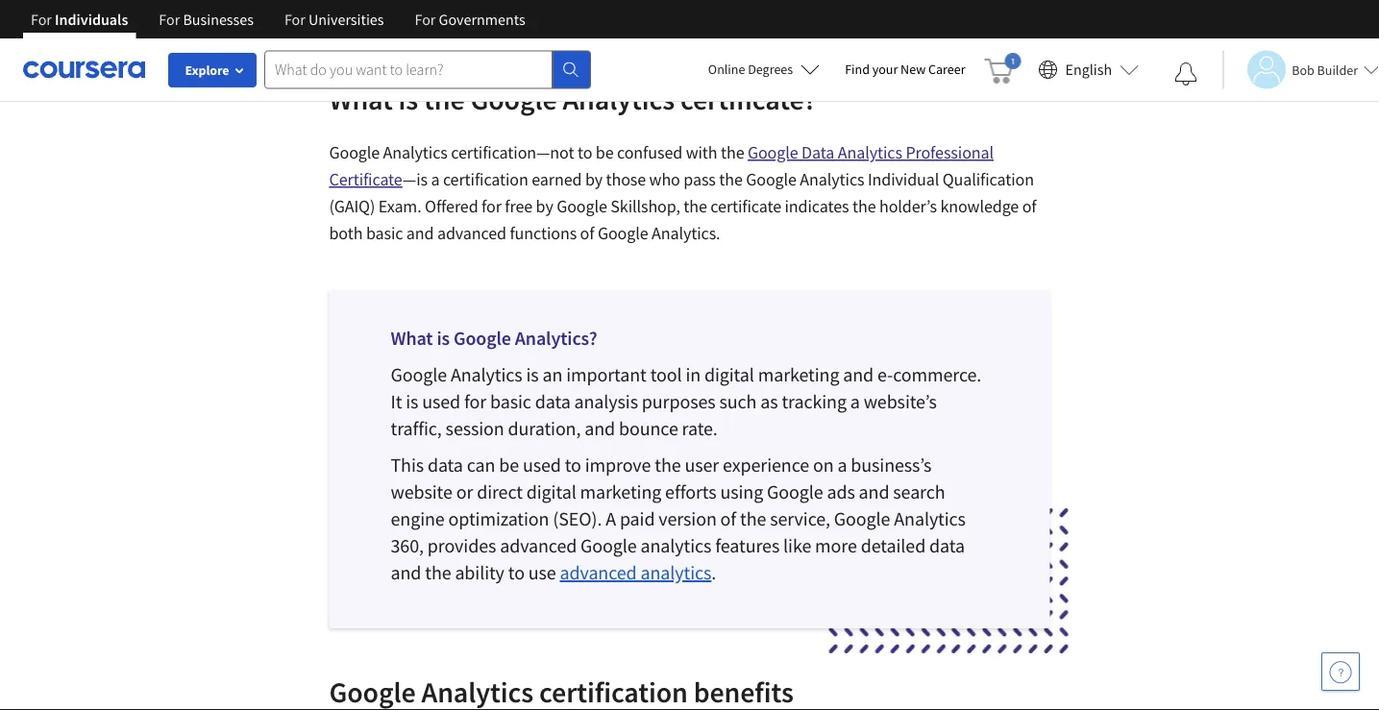 Task type: locate. For each thing, give the bounding box(es) containing it.
1 horizontal spatial data
[[535, 390, 571, 414]]

1 vertical spatial a
[[851, 390, 860, 414]]

1 vertical spatial analytics
[[641, 561, 712, 585]]

1 horizontal spatial by
[[585, 169, 603, 190]]

1 vertical spatial basic
[[490, 390, 532, 414]]

tracking
[[782, 390, 847, 414]]

by
[[585, 169, 603, 190], [536, 196, 554, 217]]

and down exam.
[[407, 223, 434, 244]]

marketing inside this data can be used to improve the user experience on a business's website or direct digital marketing efforts using google ads and search engine optimization (seo). a paid version of the service, google analytics 360, provides advanced google analytics features like more detailed data and the ability to use
[[580, 480, 662, 504]]

offered
[[425, 196, 478, 217]]

1 horizontal spatial be
[[596, 142, 614, 163]]

1 vertical spatial used
[[523, 453, 561, 477]]

0 vertical spatial advanced
[[437, 223, 507, 244]]

.
[[712, 561, 717, 585]]

a
[[431, 169, 440, 190], [851, 390, 860, 414], [838, 453, 848, 477]]

career
[[929, 61, 966, 78]]

0 vertical spatial by
[[585, 169, 603, 190]]

pass
[[684, 169, 716, 190]]

for left free
[[482, 196, 502, 217]]

for up session
[[464, 390, 487, 414]]

1 horizontal spatial marketing
[[758, 363, 840, 387]]

1 for from the left
[[31, 10, 52, 29]]

basic down exam.
[[366, 223, 403, 244]]

is right it
[[406, 390, 419, 414]]

0 horizontal spatial by
[[536, 196, 554, 217]]

confused
[[617, 142, 683, 163]]

a right —is
[[431, 169, 440, 190]]

what is google analytics?
[[391, 326, 601, 350]]

using
[[721, 480, 764, 504]]

1 horizontal spatial digital
[[705, 363, 755, 387]]

be up those
[[596, 142, 614, 163]]

0 vertical spatial certification
[[443, 169, 529, 190]]

experience
[[723, 453, 810, 477]]

what is the google analytics certificate?
[[329, 81, 823, 117]]

1 analytics from the top
[[641, 534, 712, 558]]

the left holder's
[[853, 196, 876, 217]]

digital
[[705, 363, 755, 387], [527, 480, 577, 504]]

0 horizontal spatial a
[[431, 169, 440, 190]]

a inside google analytics is an important tool in digital marketing and e-commerce. it is used for basic data analysis purposes such as tracking a website's traffic, session duration, and bounce rate.
[[851, 390, 860, 414]]

basic
[[366, 223, 403, 244], [490, 390, 532, 414]]

1 horizontal spatial basic
[[490, 390, 532, 414]]

indicates
[[785, 196, 849, 217]]

advanced up use
[[500, 534, 577, 558]]

of right functions
[[580, 223, 595, 244]]

1 vertical spatial be
[[499, 453, 519, 477]]

it
[[391, 390, 402, 414]]

those
[[606, 169, 646, 190]]

businesses
[[183, 10, 254, 29]]

a right tracking
[[851, 390, 860, 414]]

of down qualification
[[1023, 196, 1037, 217]]

universities
[[309, 10, 384, 29]]

0 vertical spatial a
[[431, 169, 440, 190]]

analytics inside this data can be used to improve the user experience on a business's website or direct digital marketing efforts using google ads and search engine optimization (seo). a paid version of the service, google analytics 360, provides advanced google analytics features like more detailed data and the ability to use
[[641, 534, 712, 558]]

marketing down improve
[[580, 480, 662, 504]]

for
[[31, 10, 52, 29], [159, 10, 180, 29], [285, 10, 306, 29], [415, 10, 436, 29]]

2 vertical spatial data
[[930, 534, 965, 558]]

digital inside this data can be used to improve the user experience on a business's website or direct digital marketing efforts using google ads and search engine optimization (seo). a paid version of the service, google analytics 360, provides advanced google analytics features like more detailed data and the ability to use
[[527, 480, 577, 504]]

data up the or
[[428, 453, 463, 477]]

for for individuals
[[31, 10, 52, 29]]

for for governments
[[415, 10, 436, 29]]

0 vertical spatial data
[[535, 390, 571, 414]]

find your new career link
[[836, 58, 975, 82]]

0 vertical spatial be
[[596, 142, 614, 163]]

1 vertical spatial certification
[[539, 674, 688, 710]]

1 vertical spatial digital
[[527, 480, 577, 504]]

0 vertical spatial what
[[329, 81, 393, 117]]

1 horizontal spatial certification
[[539, 674, 688, 710]]

by left those
[[585, 169, 603, 190]]

who
[[650, 169, 681, 190]]

for left individuals
[[31, 10, 52, 29]]

for inside google analytics is an important tool in digital marketing and e-commerce. it is used for basic data analysis purposes such as tracking a website's traffic, session duration, and bounce rate.
[[464, 390, 487, 414]]

data
[[802, 142, 835, 163]]

session
[[446, 417, 504, 441]]

google data analytics professional certificate
[[329, 142, 994, 190]]

e-
[[878, 363, 893, 387]]

what up the certificate
[[329, 81, 393, 117]]

0 horizontal spatial be
[[499, 453, 519, 477]]

2 for from the left
[[159, 10, 180, 29]]

digital up (seo).
[[527, 480, 577, 504]]

analytics inside google data analytics professional certificate
[[838, 142, 903, 163]]

be inside this data can be used to improve the user experience on a business's website or direct digital marketing efforts using google ads and search engine optimization (seo). a paid version of the service, google analytics 360, provides advanced google analytics features like more detailed data and the ability to use
[[499, 453, 519, 477]]

builder
[[1318, 61, 1359, 78]]

0 vertical spatial of
[[1023, 196, 1037, 217]]

data right detailed
[[930, 534, 965, 558]]

advanced inside this data can be used to improve the user experience on a business's website or direct digital marketing efforts using google ads and search engine optimization (seo). a paid version of the service, google analytics 360, provides advanced google analytics features like more detailed data and the ability to use
[[500, 534, 577, 558]]

None search field
[[264, 50, 591, 89]]

marketing up tracking
[[758, 363, 840, 387]]

data
[[535, 390, 571, 414], [428, 453, 463, 477], [930, 534, 965, 558]]

to
[[578, 142, 593, 163], [565, 453, 582, 477], [508, 561, 525, 585]]

for for universities
[[285, 10, 306, 29]]

for up what do you want to learn? text field
[[415, 10, 436, 29]]

what for what is google analytics?
[[391, 326, 433, 350]]

qualification
[[943, 169, 1034, 190]]

What do you want to learn? text field
[[264, 50, 553, 89]]

1 vertical spatial advanced
[[500, 534, 577, 558]]

advanced down offered
[[437, 223, 507, 244]]

used down duration,
[[523, 453, 561, 477]]

governments
[[439, 10, 526, 29]]

certification inside —is a certification earned by those who pass the google analytics individual qualification (gaiq) exam. offered for free by google skillshop, the certificate indicates the holder's knowledge of both basic and advanced functions of google analytics.
[[443, 169, 529, 190]]

exam.
[[379, 196, 422, 217]]

what up it
[[391, 326, 433, 350]]

4 for from the left
[[415, 10, 436, 29]]

be
[[596, 142, 614, 163], [499, 453, 519, 477]]

basic up duration,
[[490, 390, 532, 414]]

basic inside —is a certification earned by those who pass the google analytics individual qualification (gaiq) exam. offered for free by google skillshop, the certificate indicates the holder's knowledge of both basic and advanced functions of google analytics.
[[366, 223, 403, 244]]

analytics
[[641, 534, 712, 558], [641, 561, 712, 585]]

to up the earned
[[578, 142, 593, 163]]

1 horizontal spatial of
[[721, 507, 737, 531]]

online degrees
[[708, 61, 793, 78]]

to left improve
[[565, 453, 582, 477]]

bob builder button
[[1223, 50, 1380, 89]]

2 vertical spatial a
[[838, 453, 848, 477]]

0 vertical spatial basic
[[366, 223, 403, 244]]

ads
[[827, 480, 855, 504]]

is up —is
[[399, 81, 418, 117]]

digital up such
[[705, 363, 755, 387]]

by right free
[[536, 196, 554, 217]]

purposes
[[642, 390, 716, 414]]

1 vertical spatial of
[[580, 223, 595, 244]]

earned
[[532, 169, 582, 190]]

data inside google analytics is an important tool in digital marketing and e-commerce. it is used for basic data analysis purposes such as tracking a website's traffic, session duration, and bounce rate.
[[535, 390, 571, 414]]

optimization
[[449, 507, 549, 531]]

basic inside google analytics is an important tool in digital marketing and e-commerce. it is used for basic data analysis purposes such as tracking a website's traffic, session duration, and bounce rate.
[[490, 390, 532, 414]]

use
[[529, 561, 556, 585]]

0 horizontal spatial digital
[[527, 480, 577, 504]]

english
[[1066, 60, 1113, 79]]

a right the on
[[838, 453, 848, 477]]

analytics inside —is a certification earned by those who pass the google analytics individual qualification (gaiq) exam. offered for free by google skillshop, the certificate indicates the holder's knowledge of both basic and advanced functions of google analytics.
[[800, 169, 865, 190]]

the up "certificate"
[[719, 169, 743, 190]]

explore
[[185, 62, 229, 79]]

0 vertical spatial marketing
[[758, 363, 840, 387]]

more
[[815, 534, 857, 558]]

google analytics certification—not to be confused with the
[[329, 142, 748, 163]]

1 vertical spatial what
[[391, 326, 433, 350]]

features
[[716, 534, 780, 558]]

both
[[329, 223, 363, 244]]

0 vertical spatial for
[[482, 196, 502, 217]]

advanced down a
[[560, 561, 637, 585]]

3 for from the left
[[285, 10, 306, 29]]

commerce.
[[893, 363, 982, 387]]

and down analysis at left bottom
[[585, 417, 615, 441]]

bob builder
[[1292, 61, 1359, 78]]

1 vertical spatial for
[[464, 390, 487, 414]]

0 vertical spatial analytics
[[641, 534, 712, 558]]

for individuals
[[31, 10, 128, 29]]

certification for a
[[443, 169, 529, 190]]

0 horizontal spatial marketing
[[580, 480, 662, 504]]

for governments
[[415, 10, 526, 29]]

the left user
[[655, 453, 681, 477]]

0 horizontal spatial basic
[[366, 223, 403, 244]]

the down for governments
[[424, 81, 465, 117]]

google analytics is an important tool in digital marketing and e-commerce. it is used for basic data analysis purposes such as tracking a website's traffic, session duration, and bounce rate.
[[391, 363, 982, 441]]

search
[[894, 480, 946, 504]]

the down the provides
[[425, 561, 451, 585]]

2 vertical spatial of
[[721, 507, 737, 531]]

data down an at bottom left
[[535, 390, 571, 414]]

for left businesses
[[159, 10, 180, 29]]

analytics
[[563, 81, 675, 117], [383, 142, 448, 163], [838, 142, 903, 163], [800, 169, 865, 190], [451, 363, 523, 387], [894, 507, 966, 531], [422, 674, 534, 710]]

certification
[[443, 169, 529, 190], [539, 674, 688, 710]]

2 horizontal spatial of
[[1023, 196, 1037, 217]]

what
[[329, 81, 393, 117], [391, 326, 433, 350]]

the right with on the top of page
[[721, 142, 745, 163]]

0 vertical spatial used
[[422, 390, 461, 414]]

be right 'can'
[[499, 453, 519, 477]]

1 horizontal spatial used
[[523, 453, 561, 477]]

1 vertical spatial marketing
[[580, 480, 662, 504]]

0 horizontal spatial used
[[422, 390, 461, 414]]

for left the universities
[[285, 10, 306, 29]]

of down using at the bottom right of page
[[721, 507, 737, 531]]

like
[[784, 534, 812, 558]]

1 vertical spatial to
[[565, 453, 582, 477]]

and left e-
[[844, 363, 874, 387]]

2 horizontal spatial a
[[851, 390, 860, 414]]

to left use
[[508, 561, 525, 585]]

tool
[[651, 363, 682, 387]]

0 vertical spatial digital
[[705, 363, 755, 387]]

1 horizontal spatial a
[[838, 453, 848, 477]]

google
[[471, 81, 557, 117], [329, 142, 380, 163], [748, 142, 799, 163], [746, 169, 797, 190], [557, 196, 608, 217], [598, 223, 649, 244], [454, 326, 511, 350], [391, 363, 447, 387], [767, 480, 824, 504], [834, 507, 891, 531], [581, 534, 637, 558], [329, 674, 416, 710]]

2 vertical spatial advanced
[[560, 561, 637, 585]]

2 vertical spatial to
[[508, 561, 525, 585]]

the up features
[[740, 507, 767, 531]]

0 horizontal spatial certification
[[443, 169, 529, 190]]

find
[[845, 61, 870, 78]]

1 vertical spatial data
[[428, 453, 463, 477]]

0 horizontal spatial of
[[580, 223, 595, 244]]

used up "traffic,"
[[422, 390, 461, 414]]



Task type: vqa. For each thing, say whether or not it's contained in the screenshot.
THERE
no



Task type: describe. For each thing, give the bounding box(es) containing it.
google analytics certification benefits
[[329, 674, 800, 710]]

engine
[[391, 507, 445, 531]]

2 horizontal spatial data
[[930, 534, 965, 558]]

functions
[[510, 223, 577, 244]]

used inside this data can be used to improve the user experience on a business's website or direct digital marketing efforts using google ads and search engine optimization (seo). a paid version of the service, google analytics 360, provides advanced google analytics features like more detailed data and the ability to use
[[523, 453, 561, 477]]

an
[[543, 363, 563, 387]]

analytics.
[[652, 223, 721, 244]]

business's
[[851, 453, 932, 477]]

a inside this data can be used to improve the user experience on a business's website or direct digital marketing efforts using google ads and search engine optimization (seo). a paid version of the service, google analytics 360, provides advanced google analytics features like more detailed data and the ability to use
[[838, 453, 848, 477]]

advanced analytics link
[[560, 561, 712, 585]]

of inside this data can be used to improve the user experience on a business's website or direct digital marketing efforts using google ads and search engine optimization (seo). a paid version of the service, google analytics 360, provides advanced google analytics features like more detailed data and the ability to use
[[721, 507, 737, 531]]

and down business's
[[859, 480, 890, 504]]

bob
[[1292, 61, 1315, 78]]

—is
[[403, 169, 428, 190]]

analysis
[[575, 390, 638, 414]]

a inside —is a certification earned by those who pass the google analytics individual qualification (gaiq) exam. offered for free by google skillshop, the certificate indicates the holder's knowledge of both basic and advanced functions of google analytics.
[[431, 169, 440, 190]]

coursera image
[[23, 54, 145, 85]]

such
[[720, 390, 757, 414]]

your
[[873, 61, 898, 78]]

1 vertical spatial by
[[536, 196, 554, 217]]

rate.
[[682, 417, 718, 441]]

english button
[[1031, 38, 1147, 101]]

knowledge
[[941, 196, 1019, 217]]

professional
[[906, 142, 994, 163]]

google inside google analytics is an important tool in digital marketing and e-commerce. it is used for basic data analysis purposes such as tracking a website's traffic, session duration, and bounce rate.
[[391, 363, 447, 387]]

2 analytics from the top
[[641, 561, 712, 585]]

website
[[391, 480, 453, 504]]

website's
[[864, 390, 937, 414]]

the down pass
[[684, 196, 708, 217]]

shopping cart: 1 item image
[[985, 53, 1022, 84]]

direct
[[477, 480, 523, 504]]

individual
[[868, 169, 940, 190]]

as
[[761, 390, 778, 414]]

provides
[[428, 534, 496, 558]]

is up "traffic,"
[[437, 326, 450, 350]]

paid
[[620, 507, 655, 531]]

service,
[[770, 507, 831, 531]]

can
[[467, 453, 496, 477]]

find your new career
[[845, 61, 966, 78]]

what for what is the google analytics certificate?
[[329, 81, 393, 117]]

used inside google analytics is an important tool in digital marketing and e-commerce. it is used for basic data analysis purposes such as tracking a website's traffic, session duration, and bounce rate.
[[422, 390, 461, 414]]

improve
[[585, 453, 651, 477]]

explore button
[[168, 53, 257, 87]]

efforts
[[665, 480, 717, 504]]

marketing inside google analytics is an important tool in digital marketing and e-commerce. it is used for basic data analysis purposes such as tracking a website's traffic, session duration, and bounce rate.
[[758, 363, 840, 387]]

benefits
[[694, 674, 794, 710]]

analytics?
[[515, 326, 598, 350]]

on
[[813, 453, 834, 477]]

with
[[686, 142, 718, 163]]

this
[[391, 453, 424, 477]]

ability
[[455, 561, 505, 585]]

for for businesses
[[159, 10, 180, 29]]

version
[[659, 507, 717, 531]]

analytics inside google analytics is an important tool in digital marketing and e-commerce. it is used for basic data analysis purposes such as tracking a website's traffic, session duration, and bounce rate.
[[451, 363, 523, 387]]

and inside —is a certification earned by those who pass the google analytics individual qualification (gaiq) exam. offered for free by google skillshop, the certificate indicates the holder's knowledge of both basic and advanced functions of google analytics.
[[407, 223, 434, 244]]

analytics inside this data can be used to improve the user experience on a business's website or direct digital marketing efforts using google ads and search engine optimization (seo). a paid version of the service, google analytics 360, provides advanced google analytics features like more detailed data and the ability to use
[[894, 507, 966, 531]]

is left an at bottom left
[[526, 363, 539, 387]]

in
[[686, 363, 701, 387]]

degrees
[[748, 61, 793, 78]]

0 horizontal spatial data
[[428, 453, 463, 477]]

digital inside google analytics is an important tool in digital marketing and e-commerce. it is used for basic data analysis purposes such as tracking a website's traffic, session duration, and bounce rate.
[[705, 363, 755, 387]]

for universities
[[285, 10, 384, 29]]

new
[[901, 61, 926, 78]]

skillshop,
[[611, 196, 681, 217]]

individuals
[[55, 10, 128, 29]]

advanced analytics .
[[560, 561, 720, 585]]

or
[[456, 480, 473, 504]]

(gaiq)
[[329, 196, 375, 217]]

holder's
[[880, 196, 937, 217]]

banner navigation
[[15, 0, 541, 38]]

certificate?
[[681, 81, 817, 117]]

(seo).
[[553, 507, 602, 531]]

this data can be used to improve the user experience on a business's website or direct digital marketing efforts using google ads and search engine optimization (seo). a paid version of the service, google analytics 360, provides advanced google analytics features like more detailed data and the ability to use
[[391, 453, 966, 585]]

certificate
[[711, 196, 782, 217]]

advanced inside —is a certification earned by those who pass the google analytics individual qualification (gaiq) exam. offered for free by google skillshop, the certificate indicates the holder's knowledge of both basic and advanced functions of google analytics.
[[437, 223, 507, 244]]

detailed
[[861, 534, 926, 558]]

help center image
[[1330, 661, 1353, 684]]

important
[[566, 363, 647, 387]]

certificate
[[329, 169, 403, 190]]

for inside —is a certification earned by those who pass the google analytics individual qualification (gaiq) exam. offered for free by google skillshop, the certificate indicates the holder's knowledge of both basic and advanced functions of google analytics.
[[482, 196, 502, 217]]

for businesses
[[159, 10, 254, 29]]

user
[[685, 453, 719, 477]]

show notifications image
[[1175, 62, 1198, 86]]

certification for analytics
[[539, 674, 688, 710]]

duration,
[[508, 417, 581, 441]]

—is a certification earned by those who pass the google analytics individual qualification (gaiq) exam. offered for free by google skillshop, the certificate indicates the holder's knowledge of both basic and advanced functions of google analytics.
[[329, 169, 1037, 244]]

360,
[[391, 534, 424, 558]]

online
[[708, 61, 746, 78]]

online degrees button
[[693, 48, 836, 90]]

and down the 360,
[[391, 561, 421, 585]]

google inside google data analytics professional certificate
[[748, 142, 799, 163]]

google data analytics professional certificate link
[[329, 142, 994, 190]]

traffic,
[[391, 417, 442, 441]]

a
[[606, 507, 616, 531]]

0 vertical spatial to
[[578, 142, 593, 163]]

certification—not
[[451, 142, 574, 163]]



